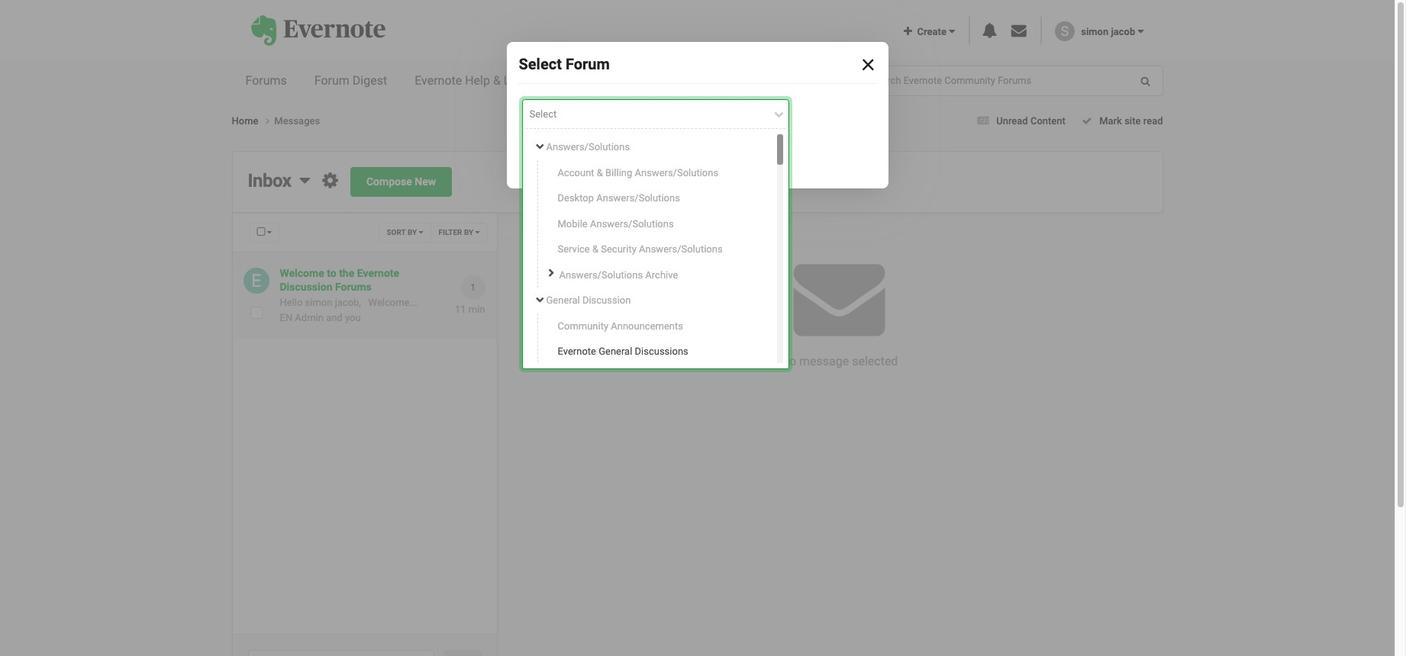 Task type: describe. For each thing, give the bounding box(es) containing it.
forum digest
[[314, 73, 387, 88]]

discussions
[[635, 346, 688, 358]]

jacob,
[[335, 297, 361, 309]]

read
[[1143, 115, 1163, 127]]

en admin image
[[243, 268, 269, 294]]

min
[[469, 304, 485, 315]]

compose new
[[366, 176, 436, 188]]

help
[[465, 73, 490, 88]]

answers/solutions up the account
[[546, 141, 630, 153]]

× link
[[852, 44, 885, 78]]

create
[[912, 26, 949, 37]]

discussion inside select forum dialog
[[582, 295, 631, 306]]

select for select
[[529, 108, 557, 120]]

caret down image left notifications icon
[[949, 26, 955, 37]]

unread
[[996, 115, 1028, 127]]

home
[[232, 115, 261, 127]]

more link
[[679, 61, 744, 101]]

service & security answers/solutions
[[558, 244, 723, 255]]

account
[[558, 167, 594, 178]]

evernote help & learning
[[415, 73, 551, 88]]

answers/solutions right 'billing'
[[635, 167, 718, 178]]

cog image
[[322, 171, 338, 189]]

sort by
[[387, 228, 419, 237]]

community
[[558, 320, 608, 332]]

select forum
[[519, 55, 610, 73]]

general discussion
[[546, 295, 631, 306]]

evernote inside the welcome to the evernote discussion forums hello simon jacob,                 welcome... en admin and you
[[357, 267, 399, 279]]

security
[[601, 244, 637, 255]]

continue button
[[522, 141, 597, 174]]

welcome...
[[368, 297, 417, 309]]

mark site read
[[1097, 115, 1163, 127]]

evernote general discussions
[[558, 346, 688, 358]]

site
[[1125, 115, 1141, 127]]

announcements
[[611, 320, 683, 332]]

home link
[[232, 114, 274, 129]]

jacob
[[1111, 26, 1135, 37]]

answers/solutions archive
[[559, 269, 678, 281]]

no
[[781, 354, 796, 369]]

the
[[339, 267, 354, 279]]

continue
[[538, 151, 581, 163]]

forums inside the welcome to the evernote discussion forums hello simon jacob,                 welcome... en admin and you
[[335, 281, 372, 293]]

plus image
[[904, 26, 912, 37]]

you
[[345, 312, 361, 324]]

forums link
[[232, 61, 301, 101]]

forum digest link
[[301, 61, 401, 101]]

×
[[862, 47, 875, 78]]

Search messages in this folder... text field
[[248, 650, 435, 657]]

0 vertical spatial &
[[493, 73, 501, 88]]

caret down image for sort
[[419, 228, 423, 236]]

search image
[[1141, 76, 1150, 86]]

mark
[[1099, 115, 1122, 127]]

answers/solutions up the service & security answers/solutions
[[590, 218, 674, 230]]

filter
[[439, 228, 462, 237]]

simon inside the welcome to the evernote discussion forums hello simon jacob,                 welcome... en admin and you
[[305, 297, 332, 309]]

more
[[692, 73, 720, 88]]

chevron down image
[[774, 109, 784, 119]]

filter by link
[[430, 223, 487, 243]]

1
[[470, 283, 476, 293]]

simon jacob image
[[1055, 21, 1075, 41]]

caret down image for filter
[[475, 228, 480, 236]]

to
[[327, 267, 336, 279]]

evernote events
[[578, 73, 665, 88]]

by for sort
[[408, 228, 417, 237]]

learning
[[504, 73, 551, 88]]



Task type: vqa. For each thing, say whether or not it's contained in the screenshot.
jacob
yes



Task type: locate. For each thing, give the bounding box(es) containing it.
by right filter
[[464, 228, 474, 237]]

and
[[326, 312, 343, 324]]

admin
[[295, 312, 324, 324]]

by inside filter by link
[[464, 228, 474, 237]]

compose
[[366, 176, 412, 188]]

discussion
[[280, 281, 332, 293], [582, 295, 631, 306]]

0 horizontal spatial general
[[546, 295, 580, 306]]

0 vertical spatial discussion
[[280, 281, 332, 293]]

select up learning
[[519, 55, 562, 73]]

en
[[280, 312, 293, 324]]

forums down the
[[335, 281, 372, 293]]

evernote for evernote events
[[578, 73, 626, 88]]

select forum dialog
[[0, 0, 1395, 657]]

inbox
[[248, 170, 291, 192]]

square o image
[[257, 227, 265, 237]]

evernote help & learning link
[[401, 61, 565, 101]]

sort by link
[[379, 223, 431, 243]]

caret down image for inbox link
[[300, 171, 310, 189]]

& right help
[[493, 73, 501, 88]]

2 caret down image from the left
[[419, 228, 423, 236]]

evernote right the
[[357, 267, 399, 279]]

evernote user forum image
[[251, 16, 386, 45]]

desktop
[[558, 193, 594, 204]]

discussion down answers/solutions archive
[[582, 295, 631, 306]]

1 horizontal spatial forum
[[566, 55, 610, 73]]

mobile answers/solutions
[[558, 218, 674, 230]]

desktop answers/solutions
[[558, 193, 680, 204]]

2 horizontal spatial caret down image
[[475, 228, 480, 236]]

caret down image left cog image
[[300, 171, 310, 189]]

Search search field
[[858, 66, 1052, 95]]

general down community announcements at the left
[[599, 346, 632, 358]]

answers/solutions down account & billing answers/solutions
[[596, 193, 680, 204]]

3 caret down image from the left
[[475, 228, 480, 236]]

forum
[[566, 55, 610, 73], [314, 73, 350, 88]]

simon jacob link
[[1081, 26, 1144, 37]]

caret down image
[[267, 228, 272, 236], [419, 228, 423, 236], [475, 228, 480, 236]]

1 vertical spatial simon
[[305, 297, 332, 309]]

&
[[493, 73, 501, 88], [597, 167, 603, 178], [592, 244, 599, 255]]

new
[[415, 176, 436, 188]]

evernote down "community"
[[558, 346, 596, 358]]

notifications image
[[982, 23, 997, 38]]

caret down image for more link
[[723, 74, 730, 86]]

caret down image inside simon jacob link
[[1138, 26, 1144, 37]]

welcome to the evernote discussion forums hello simon jacob,                 welcome... en admin and you
[[280, 267, 417, 324]]

evernote for evernote general discussions
[[558, 346, 596, 358]]

1 caret down image from the left
[[267, 228, 272, 236]]

1 vertical spatial select
[[529, 108, 557, 120]]

1 horizontal spatial simon
[[1081, 26, 1109, 37]]

answers/solutions up archive in the top of the page
[[639, 244, 723, 255]]

2 vertical spatial &
[[592, 244, 599, 255]]

community announcements
[[558, 320, 683, 332]]

0 horizontal spatial caret down image
[[267, 228, 272, 236]]

11 min
[[455, 304, 485, 315]]

0 vertical spatial forum
[[566, 55, 610, 73]]

11
[[455, 304, 466, 315]]

messages image
[[1011, 23, 1027, 38]]

1 by from the left
[[408, 228, 417, 237]]

evernote for evernote help & learning
[[415, 73, 462, 88]]

forums
[[245, 73, 287, 88], [335, 281, 372, 293]]

caret down image inside more link
[[723, 74, 730, 86]]

0 vertical spatial general
[[546, 295, 580, 306]]

1 vertical spatial general
[[599, 346, 632, 358]]

create link
[[904, 26, 955, 37]]

caret down image right filter
[[475, 228, 480, 236]]

& right the service at the left
[[592, 244, 599, 255]]

caret down image inside inbox link
[[300, 171, 310, 189]]

simon jacob
[[1081, 26, 1138, 37]]

0 vertical spatial forums
[[245, 73, 287, 88]]

select down learning
[[529, 108, 557, 120]]

caret down image for simon jacob link
[[1138, 26, 1144, 37]]

answers/solutions
[[546, 141, 630, 153], [635, 167, 718, 178], [596, 193, 680, 204], [590, 218, 674, 230], [639, 244, 723, 255], [559, 269, 643, 281]]

1 vertical spatial &
[[597, 167, 603, 178]]

message
[[799, 354, 849, 369]]

0 horizontal spatial forum
[[314, 73, 350, 88]]

welcome
[[280, 267, 324, 279]]

caret down image right sort
[[419, 228, 423, 236]]

answers/solutions up general discussion
[[559, 269, 643, 281]]

events
[[629, 73, 665, 88]]

1 horizontal spatial general
[[599, 346, 632, 358]]

discussion inside the welcome to the evernote discussion forums hello simon jacob,                 welcome... en admin and you
[[280, 281, 332, 293]]

caret down image inside sort by link
[[419, 228, 423, 236]]

1 horizontal spatial caret down image
[[419, 228, 423, 236]]

simon
[[1081, 26, 1109, 37], [305, 297, 332, 309]]

select for select forum
[[519, 55, 562, 73]]

no message selected
[[781, 354, 898, 369]]

1 horizontal spatial discussion
[[582, 295, 631, 306]]

evernote inside select forum dialog
[[558, 346, 596, 358]]

welcome to the evernote discussion forums link
[[280, 266, 428, 294]]

inbox link
[[248, 170, 310, 192]]

0 vertical spatial select
[[519, 55, 562, 73]]

evernote down select forum
[[578, 73, 626, 88]]

selected
[[852, 354, 898, 369]]

general up "community"
[[546, 295, 580, 306]]

0 vertical spatial simon
[[1081, 26, 1109, 37]]

& left 'billing'
[[597, 167, 603, 178]]

simon up admin
[[305, 297, 332, 309]]

mark site read link
[[1077, 115, 1163, 127]]

mobile
[[558, 218, 588, 230]]

evernote left help
[[415, 73, 462, 88]]

hello
[[280, 297, 303, 309]]

& for account
[[597, 167, 603, 178]]

caret down image right square o image
[[267, 228, 272, 236]]

1 vertical spatial discussion
[[582, 295, 631, 306]]

sort
[[387, 228, 406, 237]]

& for service
[[592, 244, 599, 255]]

1 vertical spatial forum
[[314, 73, 350, 88]]

content
[[1031, 115, 1066, 127]]

account & billing answers/solutions
[[558, 167, 718, 178]]

0 horizontal spatial simon
[[305, 297, 332, 309]]

forum left the digest
[[314, 73, 350, 88]]

filter by
[[439, 228, 475, 237]]

messages link
[[274, 115, 320, 127]]

2 by from the left
[[464, 228, 474, 237]]

general
[[546, 295, 580, 306], [599, 346, 632, 358]]

0 horizontal spatial by
[[408, 228, 417, 237]]

caret down image right jacob
[[1138, 26, 1144, 37]]

0 horizontal spatial discussion
[[280, 281, 332, 293]]

by inside sort by link
[[408, 228, 417, 237]]

caret down image inside filter by link
[[475, 228, 480, 236]]

caret down image
[[949, 26, 955, 37], [1138, 26, 1144, 37], [723, 74, 730, 86], [300, 171, 310, 189]]

forum inside dialog
[[566, 55, 610, 73]]

discussion down welcome
[[280, 281, 332, 293]]

caret down image right 'more'
[[723, 74, 730, 86]]

unread content link
[[973, 115, 1066, 127]]

evernote events link
[[565, 61, 679, 101]]

archive
[[645, 269, 678, 281]]

1 vertical spatial forums
[[335, 281, 372, 293]]

service
[[558, 244, 590, 255]]

simon left jacob
[[1081, 26, 1109, 37]]

by
[[408, 228, 417, 237], [464, 228, 474, 237]]

forums up home link
[[245, 73, 287, 88]]

unread content
[[996, 115, 1066, 127]]

1 horizontal spatial by
[[464, 228, 474, 237]]

forum up evernote events
[[566, 55, 610, 73]]

by right sort
[[408, 228, 417, 237]]

by for filter
[[464, 228, 474, 237]]

messages
[[274, 115, 320, 127]]

compose new link
[[350, 167, 452, 197]]

0 horizontal spatial forums
[[245, 73, 287, 88]]

1 horizontal spatial forums
[[335, 281, 372, 293]]

select
[[519, 55, 562, 73], [529, 108, 557, 120]]

digest
[[353, 73, 387, 88]]

billing
[[605, 167, 632, 178]]

evernote
[[415, 73, 462, 88], [578, 73, 626, 88], [357, 267, 399, 279], [558, 346, 596, 358]]



